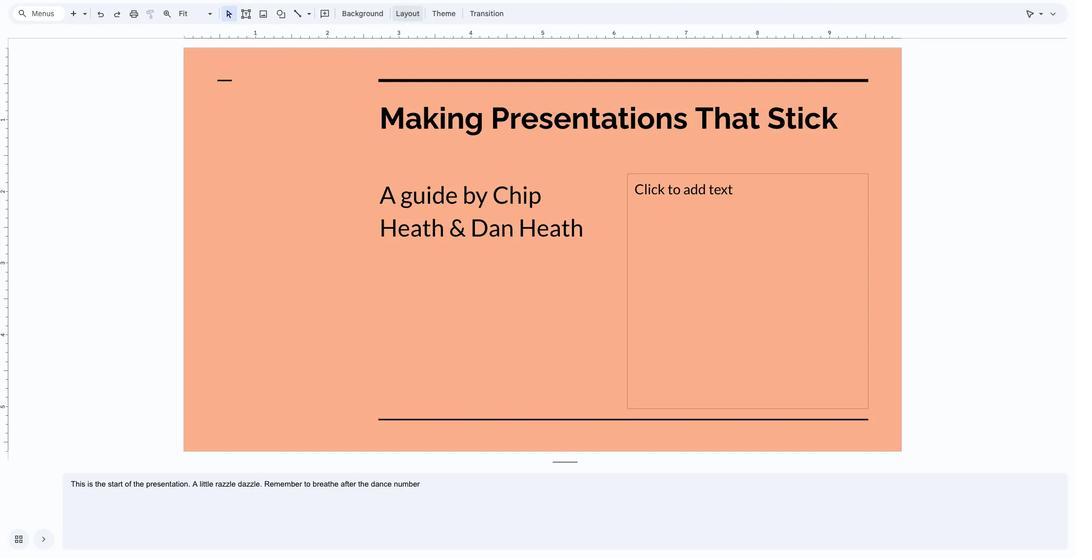 Task type: vqa. For each thing, say whether or not it's contained in the screenshot.
Transition
yes



Task type: locate. For each thing, give the bounding box(es) containing it.
transition button
[[465, 6, 508, 21]]

navigation
[[0, 521, 54, 558]]

background button
[[337, 6, 388, 21]]

Zoom field
[[176, 6, 217, 21]]

background
[[342, 9, 383, 18]]

mode and view toolbar
[[1022, 3, 1062, 24]]

main toolbar
[[38, 0, 509, 430]]

application
[[0, 0, 1076, 558]]

layout
[[396, 9, 420, 18]]

theme button
[[428, 6, 460, 21]]

Menus field
[[13, 6, 65, 21]]

insert image image
[[257, 6, 269, 21]]

shape image
[[275, 6, 287, 21]]

Zoom text field
[[177, 6, 206, 21]]

transition
[[470, 9, 504, 18]]

theme
[[432, 9, 456, 18]]



Task type: describe. For each thing, give the bounding box(es) containing it.
new slide with layout image
[[80, 7, 87, 10]]

select line image
[[304, 7, 311, 10]]

live pointer settings image
[[1037, 7, 1043, 10]]

layout button
[[393, 6, 423, 21]]

application containing background
[[0, 0, 1076, 558]]



